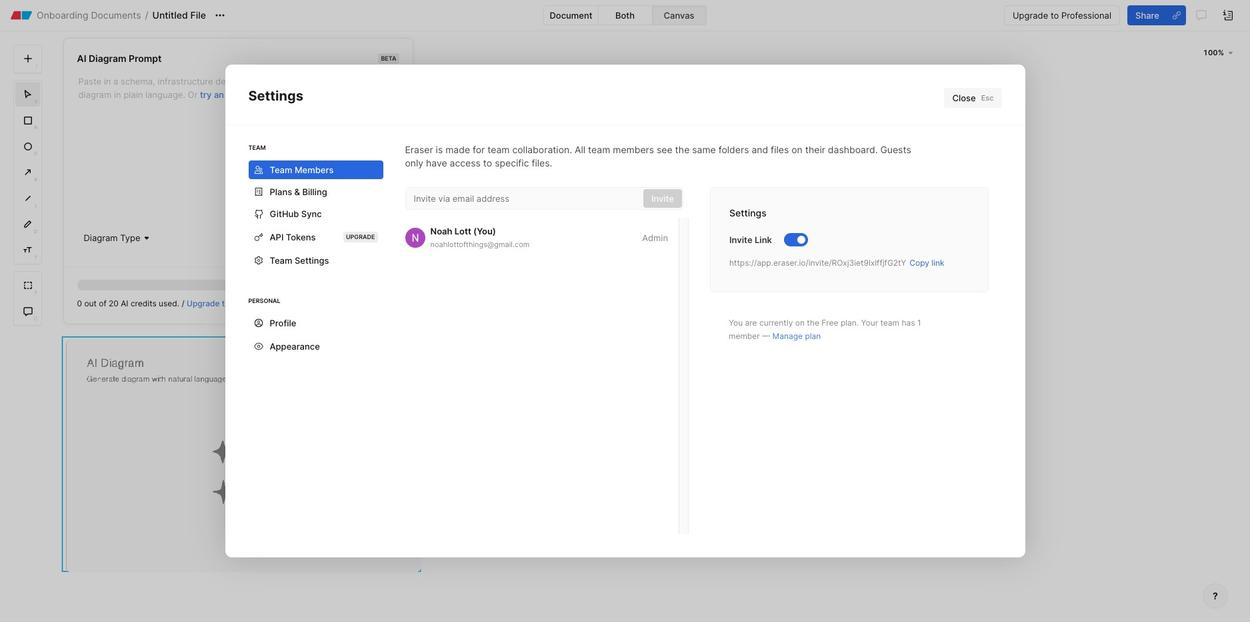 Task type: locate. For each thing, give the bounding box(es) containing it.
to left unlimited
[[222, 299, 230, 309]]

try
[[200, 89, 212, 100]]

api
[[270, 232, 284, 243]]

profile
[[270, 318, 296, 329]]

1 vertical spatial ai
[[121, 299, 128, 309]]

used.
[[159, 299, 179, 309]]

team settings
[[270, 255, 329, 266]]

team settings button
[[248, 251, 383, 270]]

0 vertical spatial ai
[[77, 53, 86, 64]]

the
[[675, 144, 690, 155], [807, 318, 820, 328]]

noah lott (you) noahlottofthings@gmail.com
[[430, 226, 530, 249]]

for
[[473, 144, 485, 155]]

team for team members
[[270, 165, 292, 175]]

invite
[[730, 235, 753, 245]]

link
[[755, 235, 772, 245]]

0 vertical spatial the
[[675, 144, 690, 155]]

0 vertical spatial on
[[792, 144, 803, 155]]

document
[[550, 10, 593, 21]]

team down example
[[248, 144, 266, 151]]

diagram left prompt
[[89, 53, 126, 64]]

settings up invite link
[[730, 207, 767, 219]]

see
[[657, 144, 673, 155]]

team inside you are currently on the free plan. your team has 1 member — manage plan
[[881, 318, 900, 328]]

2 horizontal spatial to
[[1051, 10, 1059, 20]]

? button
[[1203, 584, 1228, 610]]

beta
[[381, 55, 396, 62]]

team up plans
[[270, 165, 292, 175]]

folders
[[719, 144, 749, 155]]

team
[[488, 144, 510, 155], [588, 144, 610, 155], [881, 318, 900, 328]]

team right all
[[588, 144, 610, 155]]

the inside "eraser is made for team collaboration. all team members see the same folders and files on their dashboard. guests only have access to specific files."
[[675, 144, 690, 155]]

1 vertical spatial on
[[795, 318, 805, 328]]

1 horizontal spatial /
[[182, 299, 185, 309]]

professional
[[1062, 10, 1112, 20]]

1 vertical spatial to
[[483, 157, 492, 169]]

0 horizontal spatial team
[[488, 144, 510, 155]]

manage
[[773, 331, 803, 341]]

1 horizontal spatial upgrade
[[1013, 10, 1049, 20]]

admin
[[642, 233, 668, 243]]

diagram
[[89, 53, 126, 64], [84, 233, 118, 243]]

team
[[248, 144, 266, 151], [270, 165, 292, 175], [270, 255, 292, 266]]

canvas button
[[653, 6, 706, 25]]

team for team
[[248, 144, 266, 151]]

/
[[145, 9, 148, 21], [182, 299, 185, 309]]

all
[[575, 144, 586, 155]]

on inside "eraser is made for team collaboration. all team members see the same folders and files on their dashboard. guests only have access to specific files."
[[792, 144, 803, 155]]

2 vertical spatial settings
[[295, 255, 329, 266]]

upgrade
[[1013, 10, 1049, 20], [187, 299, 220, 309]]

copy
[[910, 258, 930, 268]]

currently
[[760, 318, 793, 328]]

on inside you are currently on the free plan. your team has 1 member — manage plan
[[795, 318, 805, 328]]

to
[[1051, 10, 1059, 20], [483, 157, 492, 169], [222, 299, 230, 309]]

0 vertical spatial to
[[1051, 10, 1059, 20]]

0 vertical spatial settings
[[248, 88, 303, 104]]

0 horizontal spatial to
[[222, 299, 230, 309]]

diagram type
[[84, 233, 140, 243]]

sync
[[301, 209, 322, 219]]

1
[[918, 318, 921, 328]]

2 vertical spatial team
[[270, 255, 292, 266]]

upgrade to professional button
[[1004, 5, 1120, 25]]

their
[[805, 144, 826, 155]]

1 vertical spatial upgrade
[[187, 299, 220, 309]]

eraser
[[405, 144, 433, 155]]

/ right 'used.'
[[182, 299, 185, 309]]

to left professional
[[1051, 10, 1059, 20]]

to inside button
[[1051, 10, 1059, 20]]

team members
[[270, 165, 334, 175]]

Invite via email address text field
[[405, 187, 684, 210]]

your
[[861, 318, 878, 328]]

is
[[436, 144, 443, 155]]

ai down onboarding documents /
[[77, 53, 86, 64]]

2 horizontal spatial team
[[881, 318, 900, 328]]

team left has
[[881, 318, 900, 328]]

upgrade
[[346, 233, 375, 241]]

the inside you are currently on the free plan. your team has 1 member — manage plan
[[807, 318, 820, 328]]

upgrade left professional
[[1013, 10, 1049, 20]]

upgrade to professional
[[1013, 10, 1112, 20]]

the right see on the right top
[[675, 144, 690, 155]]

ai right '20'
[[121, 299, 128, 309]]

1 vertical spatial settings
[[730, 207, 767, 219]]

1 horizontal spatial to
[[483, 157, 492, 169]]

1 horizontal spatial the
[[807, 318, 820, 328]]

upgrade to unlimited button
[[187, 299, 267, 309]]

on up manage plan button
[[795, 318, 805, 328]]

upgrade right 'used.'
[[187, 299, 220, 309]]

the up plan
[[807, 318, 820, 328]]

appearance button
[[248, 336, 383, 357]]

1 vertical spatial the
[[807, 318, 820, 328]]

2 vertical spatial to
[[222, 299, 230, 309]]

you
[[729, 318, 743, 328]]

github sync button
[[248, 205, 383, 223]]

None text field
[[77, 73, 399, 220]]

1 vertical spatial team
[[270, 165, 292, 175]]

close
[[953, 93, 976, 103]]

0 vertical spatial upgrade
[[1013, 10, 1049, 20]]

on right files
[[792, 144, 803, 155]]

0 horizontal spatial /
[[145, 9, 148, 21]]

upgrade inside button
[[1013, 10, 1049, 20]]

1 vertical spatial /
[[182, 299, 185, 309]]

settings right an
[[248, 88, 303, 104]]

diagram left type
[[84, 233, 118, 243]]

to down for
[[483, 157, 492, 169]]

settings down tokens
[[295, 255, 329, 266]]

both button
[[599, 6, 652, 25]]

/ right documents
[[145, 9, 148, 21]]

link
[[932, 258, 945, 268]]

team up specific
[[488, 144, 510, 155]]

team for team settings
[[270, 255, 292, 266]]

prompt
[[129, 53, 162, 64]]

ai
[[77, 53, 86, 64], [121, 299, 128, 309]]

team down "api"
[[270, 255, 292, 266]]

1 vertical spatial diagram
[[84, 233, 118, 243]]

member
[[729, 331, 760, 341]]

0 vertical spatial team
[[248, 144, 266, 151]]

specific
[[495, 157, 529, 169]]

plans
[[270, 187, 292, 197]]

access
[[450, 157, 481, 169]]

0 horizontal spatial the
[[675, 144, 690, 155]]

0 vertical spatial diagram
[[89, 53, 126, 64]]

noah
[[430, 226, 452, 237]]

you are currently on the free plan. your team has 1 member — manage plan
[[729, 318, 921, 341]]

20
[[109, 299, 119, 309]]



Task type: describe. For each thing, give the bounding box(es) containing it.
profile button
[[248, 314, 383, 333]]

an
[[214, 89, 224, 100]]

ai diagram prompt
[[77, 53, 162, 64]]

?
[[1213, 591, 1218, 602]]

0 horizontal spatial upgrade
[[187, 299, 220, 309]]

0 vertical spatial /
[[145, 9, 148, 21]]

invite link
[[730, 235, 772, 245]]

esc
[[981, 93, 994, 103]]

&
[[295, 187, 300, 197]]

canvas
[[664, 10, 695, 21]]

100 %
[[1203, 48, 1224, 57]]

plans & billing
[[270, 187, 327, 197]]

onboarding
[[37, 9, 88, 21]]

have
[[426, 157, 447, 169]]

0 out of 20 ai credits used. / upgrade to unlimited
[[77, 299, 267, 309]]

document button
[[545, 6, 598, 25]]

team members button
[[248, 161, 383, 179]]

example
[[226, 89, 261, 100]]

has
[[902, 318, 915, 328]]

personal
[[248, 297, 281, 305]]

credits
[[131, 299, 157, 309]]

try an example
[[200, 89, 261, 100]]

are
[[745, 318, 757, 328]]

tokens
[[286, 232, 316, 243]]

try an example link
[[200, 89, 261, 100]]

unlimited
[[232, 299, 267, 309]]

share
[[1136, 10, 1160, 20]]

members
[[295, 165, 334, 175]]

collaboration.
[[512, 144, 572, 155]]

plans & billing button
[[248, 183, 383, 201]]

noahlottofthings@gmail.com
[[430, 240, 530, 249]]

settings inside team settings button
[[295, 255, 329, 266]]

type
[[120, 233, 140, 243]]

made
[[446, 144, 470, 155]]

of
[[99, 299, 107, 309]]

github
[[270, 209, 299, 219]]

files
[[771, 144, 789, 155]]

(you)
[[474, 226, 496, 237]]

https://app.eraser.io/invite/roxj3iet9lxlffjfg2ty
[[730, 258, 906, 268]]

eraser is made for team collaboration. all team members see the same folders and files on their dashboard. guests only have access to specific files.
[[405, 144, 911, 169]]

billing
[[302, 187, 327, 197]]

close esc
[[953, 93, 994, 103]]

members
[[613, 144, 654, 155]]

to inside "eraser is made for team collaboration. all team members see the same folders and files on their dashboard. guests only have access to specific files."
[[483, 157, 492, 169]]

https://app.eraser.io/invite/roxj3iet9lxlffjfg2ty copy link
[[730, 258, 945, 268]]

%
[[1218, 48, 1224, 57]]

0 horizontal spatial ai
[[77, 53, 86, 64]]

free
[[822, 318, 839, 328]]

diagram inside button
[[84, 233, 118, 243]]

plan.
[[841, 318, 859, 328]]

and
[[752, 144, 768, 155]]

100
[[1203, 48, 1218, 57]]

both
[[616, 10, 635, 21]]

documents
[[91, 9, 141, 21]]

plan
[[805, 331, 821, 341]]

0
[[77, 299, 82, 309]]

lott
[[455, 226, 471, 237]]

diagram type button
[[77, 229, 155, 247]]

manage plan button
[[773, 331, 821, 341]]

guests
[[881, 144, 911, 155]]

1 horizontal spatial team
[[588, 144, 610, 155]]

dashboard.
[[828, 144, 878, 155]]

copy link button
[[906, 253, 948, 273]]

—
[[762, 331, 770, 341]]

same
[[692, 144, 716, 155]]

1 horizontal spatial ai
[[121, 299, 128, 309]]

files.
[[532, 157, 552, 169]]

out
[[84, 299, 97, 309]]

api tokens
[[270, 232, 316, 243]]

only
[[405, 157, 424, 169]]



Task type: vqa. For each thing, say whether or not it's contained in the screenshot.
Search text box at the top right of page
no



